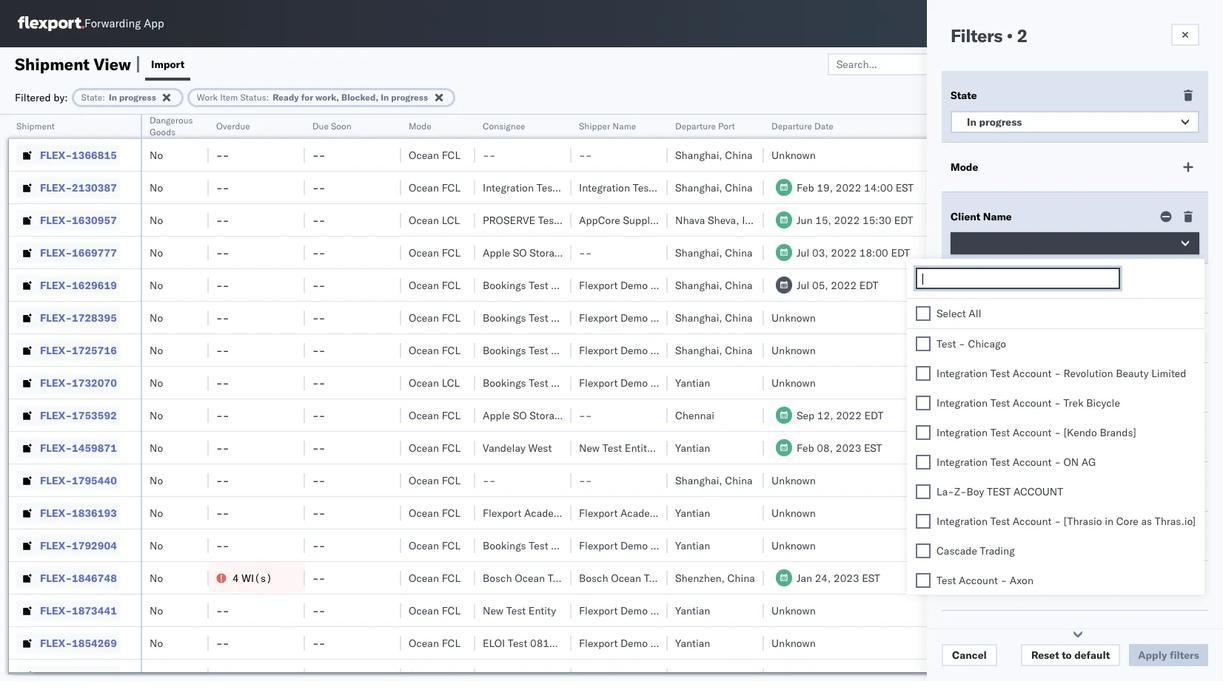 Task type: describe. For each thing, give the bounding box(es) containing it.
core
[[1116, 515, 1139, 528]]

fcl for flex-1846748
[[442, 572, 460, 585]]

shanghai, china for flex-1728395
[[675, 311, 753, 325]]

due soon
[[312, 121, 351, 132]]

0 horizontal spatial in
[[109, 91, 117, 103]]

bookings test consignee for flex-1728395
[[483, 311, 601, 325]]

shipper inside button
[[579, 121, 610, 132]]

resize handle column header for arrival date
[[1087, 115, 1105, 682]]

(do for shanghai, china
[[568, 246, 590, 259]]

resize handle column header for mode
[[458, 115, 475, 682]]

overdue
[[216, 121, 250, 132]]

15:30
[[862, 214, 891, 227]]

flex-1795440
[[40, 474, 117, 488]]

0 horizontal spatial 2
[[655, 442, 661, 455]]

edt right 18:00
[[891, 246, 910, 259]]

shanghai, china for flex-1629619
[[675, 279, 753, 292]]

4 resize handle column header from the left
[[384, 115, 401, 682]]

1 vertical spatial mode
[[951, 161, 978, 174]]

aug for jun 16, 2022 edt
[[1208, 214, 1223, 227]]

edt for jul 15, 2023 edt
[[1030, 246, 1049, 259]]

china for flex-1725716
[[725, 344, 753, 357]]

4 wi(s)
[[232, 572, 272, 585]]

flex-1873441
[[40, 604, 117, 618]]

flex-1669777 button
[[16, 242, 120, 263]]

flex-1629619
[[40, 279, 117, 292]]

2 bosch ocean test from the left
[[579, 572, 664, 585]]

jan 24, 2023 23:30 est
[[967, 181, 1082, 194]]

ocean fcl for flex-1846748
[[409, 572, 460, 585]]

los angeles, ca for 1873441
[[1112, 604, 1189, 618]]

jan for jan 24, 2023 est
[[797, 572, 812, 585]]

shipment button
[[9, 118, 126, 133]]

ocean for 2130387
[[409, 181, 439, 194]]

ready
[[273, 91, 299, 103]]

demo for 1873441
[[620, 604, 648, 618]]

departure inside button
[[675, 121, 716, 132]]

•
[[1007, 24, 1013, 47]]

arrival date button
[[934, 118, 1090, 133]]

flex-1792904
[[40, 539, 117, 553]]

shanghai, china for flex-1669777
[[675, 246, 753, 259]]

23:30
[[1032, 181, 1061, 194]]

no for flex-1792904
[[150, 539, 163, 553]]

flex- for 1366815
[[40, 148, 72, 162]]

work item status : ready for work, blocked, in progress
[[197, 91, 428, 103]]

filters • 2
[[951, 24, 1028, 47]]

flex-1366815 button
[[16, 145, 120, 165]]

entity for new test entity
[[528, 604, 556, 618]]

fcl for flex-1836193
[[442, 507, 460, 520]]

resize handle column header for departure date
[[917, 115, 934, 682]]

jan for jan
[[1208, 311, 1223, 325]]

1 vertical spatial arrival date
[[951, 580, 1010, 593]]

2023 for jan 24, 2023 est
[[834, 572, 859, 585]]

list box containing select all
[[907, 299, 1205, 682]]

1 bosch from the left
[[483, 572, 512, 585]]

shipper for flex-1873441
[[651, 604, 687, 618]]

1873441
[[72, 604, 117, 618]]

by:
[[54, 91, 68, 104]]

chicago
[[968, 337, 1006, 351]]

flex-1873441 button
[[16, 601, 120, 622]]

1459871
[[72, 442, 117, 455]]

shipper for flex-1854269
[[651, 637, 687, 650]]

1 bosch ocean test from the left
[[483, 572, 567, 585]]

shanghai, for flex-2130387
[[675, 181, 722, 194]]

to
[[1062, 649, 1072, 663]]

2022 for nov 05, 2022 edt
[[1007, 572, 1032, 585]]

ltd.
[[694, 507, 712, 520]]

flex-1846748 button
[[16, 568, 120, 589]]

jul 05, 2022 edt
[[797, 279, 878, 292]]

felixstowe, united kingd
[[1112, 214, 1223, 227]]

flexport for 1854269
[[579, 637, 618, 650]]

for
[[301, 91, 313, 103]]

[kendo
[[1063, 426, 1097, 440]]

1854269
[[72, 637, 117, 650]]

mode button
[[401, 118, 460, 133]]

integration test account - revolution beauty limited
[[937, 367, 1186, 380]]

cascade trading
[[937, 545, 1015, 558]]

0 horizontal spatial final
[[951, 629, 975, 643]]

angeles, for flex-1629619
[[1131, 279, 1172, 292]]

flex-1725716 button
[[16, 340, 120, 361]]

ocean for 1630957
[[409, 214, 439, 227]]

Search Shipments (/) text field
[[940, 13, 1082, 35]]

bookings for flex-1728395
[[483, 311, 526, 325]]

2023 for jul 15, 2023 edt
[[1001, 246, 1027, 259]]

china for flex-1728395
[[725, 311, 753, 325]]

new test entity
[[483, 604, 556, 618]]

account for integration test account - [thrasio in core as thras.io]
[[1013, 515, 1052, 528]]

1 : from the left
[[102, 91, 105, 103]]

ca for flex-1732070
[[1175, 376, 1189, 390]]

fcl for flex-1669777
[[442, 246, 460, 259]]

resize handle column header for shipper name
[[650, 115, 668, 682]]

china for flex-1846748
[[727, 572, 755, 585]]

angeles, for flex-1732070
[[1131, 376, 1172, 390]]

nov for nov 05, 2022 edt
[[967, 572, 985, 585]]

felixstowe,
[[1112, 214, 1165, 227]]

co. for 1854269
[[690, 637, 704, 650]]

angeles, for flex-1753592
[[1131, 409, 1172, 422]]

all
[[969, 307, 981, 320]]

final inside button
[[1112, 121, 1132, 132]]

west
[[528, 442, 552, 455]]

1 horizontal spatial departure date
[[951, 480, 1027, 494]]

1 horizontal spatial in
[[381, 91, 389, 103]]

feb for feb 19, 2022 14:00 est
[[797, 181, 814, 194]]

ocean fcl for flex-1753592
[[409, 409, 460, 422]]

in progress button
[[951, 111, 1199, 133]]

2 : from the left
[[266, 91, 269, 103]]

3 aug from the top
[[1208, 376, 1223, 390]]

fcl for flex-1629619
[[442, 279, 460, 292]]

select all
[[937, 307, 981, 320]]

chennai
[[675, 409, 714, 422]]

no for flex-1732070
[[150, 376, 163, 390]]

flex-1836193
[[40, 507, 117, 520]]

resize handle column header for consignee
[[554, 115, 572, 682]]

shipper name inside button
[[579, 121, 636, 132]]

(do for chennai
[[568, 409, 590, 422]]

05, for nov
[[988, 572, 1004, 585]]

(sz)
[[666, 507, 691, 520]]

account
[[1013, 485, 1063, 499]]

test - chicago
[[937, 337, 1006, 351]]

account for proserve test account
[[560, 214, 599, 227]]

consignee button
[[475, 118, 557, 133]]

new york, ny / newark,
[[1112, 344, 1223, 357]]

cancel button
[[942, 645, 997, 667]]

0 horizontal spatial progress
[[119, 91, 156, 103]]

axon
[[1010, 574, 1034, 588]]

14:00
[[864, 181, 893, 194]]

los angeles, ca for 1753592
[[1112, 409, 1189, 422]]

use) for chennai
[[616, 409, 642, 422]]

flex-1728395 button
[[16, 308, 120, 328]]

ocean fcl for flex-1792904
[[409, 539, 460, 553]]

no for flex-1728395
[[150, 311, 163, 325]]

1 horizontal spatial departure port
[[951, 431, 1025, 444]]

resize handle column header for shipment
[[123, 115, 141, 682]]

sheva,
[[708, 214, 739, 227]]

ocean fcl for flex-1836193
[[409, 507, 460, 520]]

15, for jun
[[815, 214, 831, 227]]

appcore supply ltd
[[579, 214, 673, 227]]

status
[[240, 91, 266, 103]]

los angeles, ca for 1854269
[[1112, 637, 1189, 650]]

brands]
[[1100, 426, 1136, 440]]

co. for 1792904
[[690, 539, 704, 553]]

1629619
[[72, 279, 117, 292]]

flexport demo shipper co. for 1725716
[[579, 344, 704, 357]]

so for shanghai, china
[[513, 246, 527, 259]]

aug for jul 15, 2023 edt
[[1208, 246, 1223, 259]]

flex-1854269 button
[[16, 633, 120, 654]]

in
[[1105, 515, 1114, 528]]

new for new test entity
[[483, 604, 504, 618]]

Search... text field
[[827, 53, 989, 75]]

flex- for 1873441
[[40, 604, 72, 618]]

quo
[[1208, 115, 1223, 138]]

select
[[937, 307, 966, 320]]

ocean for 1854269
[[409, 637, 439, 650]]

081801
[[530, 637, 569, 650]]

fcl for flex-1753592
[[442, 409, 460, 422]]

not for shanghai, china
[[592, 246, 613, 259]]

2022 for jul 13, 2022 edt
[[1001, 279, 1027, 292]]

flex-1669777
[[40, 246, 117, 259]]

account for integration test account - revolution beauty limited
[[1013, 367, 1052, 380]]

client
[[951, 210, 980, 224]]

yantian for nov
[[675, 637, 710, 650]]

oct 10, 2022 edt
[[967, 409, 1053, 422]]

2022 for jul 05, 2022 edt
[[831, 279, 857, 292]]

no for flex-1873441
[[150, 604, 163, 618]]

reset to default button
[[1021, 645, 1120, 667]]

flex-1459871
[[40, 442, 117, 455]]

flex- for 1846748
[[40, 572, 72, 585]]

jun 16, 2022 edt
[[967, 214, 1052, 227]]

15, for jul
[[982, 246, 999, 259]]

integration test account - trek bicycle
[[937, 397, 1120, 410]]

jul for jul 15, 2023 edt
[[967, 246, 980, 259]]

flexport academy (sz) ltd.
[[579, 507, 712, 520]]

mode inside 'button'
[[409, 121, 431, 132]]

departure date inside button
[[771, 121, 833, 132]]

1 horizontal spatial shipper name
[[951, 282, 1021, 295]]

state for state : in progress
[[81, 91, 102, 103]]

flexport for 1629619
[[579, 279, 618, 292]]

2 bosch from the left
[[579, 572, 608, 585]]

no for flex-1630957
[[150, 214, 163, 227]]

los for flex-1753592
[[1112, 409, 1129, 422]]

2 vertical spatial feb
[[1208, 604, 1223, 618]]

flexport. image
[[18, 16, 84, 31]]

1366815
[[72, 148, 117, 162]]

proserve test account
[[483, 214, 599, 227]]

consignee for flex-1725716
[[551, 344, 601, 357]]

ocean fcl for flex-1669777
[[409, 246, 460, 259]]

flexport for 1732070
[[579, 376, 618, 390]]

2022 for sep 12, 2022 edt
[[836, 409, 862, 422]]

flex-1753592 button
[[16, 405, 120, 426]]

import button
[[145, 47, 190, 81]]

4
[[232, 572, 239, 585]]

1728395
[[72, 311, 117, 325]]

co. for 1725716
[[690, 344, 704, 357]]

resize handle column header for dangerous goods
[[191, 115, 209, 682]]

ocean for 1725716
[[409, 344, 439, 357]]

progress inside button
[[979, 115, 1022, 129]]

flex-1795440 button
[[16, 470, 120, 491]]

boy
[[967, 485, 984, 499]]

integration for integration test account - revolution beauty limited
[[937, 367, 988, 380]]

shenzhen, china
[[675, 572, 755, 585]]

account for integration test account - [kendo brands]
[[1013, 426, 1052, 440]]



Task type: vqa. For each thing, say whether or not it's contained in the screenshot.


Task type: locate. For each thing, give the bounding box(es) containing it.
flex-1630957 button
[[16, 210, 120, 231]]

3 shanghai, china from the top
[[675, 246, 753, 259]]

1 horizontal spatial 24,
[[985, 181, 1001, 194]]

integration up z-
[[937, 456, 988, 469]]

not
[[592, 246, 613, 259], [592, 409, 613, 422]]

1 lcl from the top
[[442, 214, 460, 227]]

edt up integration test account - [kendo brands]
[[1034, 409, 1053, 422]]

1 horizontal spatial jun
[[967, 214, 983, 227]]

0 vertical spatial jan
[[967, 181, 982, 194]]

0 vertical spatial (do
[[568, 246, 590, 259]]

in inside button
[[967, 115, 977, 129]]

7 shanghai, china from the top
[[675, 474, 753, 488]]

ocean fcl for flex-2130387
[[409, 181, 460, 194]]

1 horizontal spatial progress
[[391, 91, 428, 103]]

10 resize handle column header from the left
[[1087, 115, 1105, 682]]

flex- up flex-1873441 button at bottom left
[[40, 572, 72, 585]]

2130387
[[72, 181, 117, 194]]

feb 19, 2022 14:00 est
[[797, 181, 914, 194]]

oct up mar
[[1208, 409, 1223, 422]]

2022 down jul 03, 2022 18:00 edt
[[831, 279, 857, 292]]

storage for chennai
[[530, 409, 565, 422]]

nov for nov
[[1208, 637, 1223, 650]]

0 horizontal spatial jan
[[797, 572, 812, 585]]

2 no from the top
[[150, 181, 163, 194]]

3 yantian from the top
[[675, 507, 710, 520]]

apple for shanghai, china
[[483, 246, 510, 259]]

flex- down flex-1873441 button at bottom left
[[40, 637, 72, 650]]

flex- down "flex-1725716" button
[[40, 376, 72, 390]]

-
[[216, 148, 223, 162], [223, 148, 229, 162], [312, 148, 319, 162], [319, 148, 325, 162], [483, 148, 489, 162], [489, 148, 496, 162], [579, 148, 585, 162], [585, 148, 592, 162], [216, 181, 223, 194], [223, 181, 229, 194], [312, 181, 319, 194], [319, 181, 325, 194], [216, 214, 223, 227], [223, 214, 229, 227], [312, 214, 319, 227], [319, 214, 325, 227], [216, 246, 223, 259], [223, 246, 229, 259], [312, 246, 319, 259], [319, 246, 325, 259], [579, 246, 585, 259], [585, 246, 592, 259], [216, 279, 223, 292], [223, 279, 229, 292], [312, 279, 319, 292], [319, 279, 325, 292], [216, 311, 223, 325], [223, 311, 229, 325], [312, 311, 319, 325], [319, 311, 325, 325], [959, 337, 965, 351], [216, 344, 223, 357], [223, 344, 229, 357], [312, 344, 319, 357], [319, 344, 325, 357], [1054, 367, 1061, 380], [216, 376, 223, 390], [223, 376, 229, 390], [312, 376, 319, 390], [319, 376, 325, 390], [1054, 397, 1061, 410], [216, 409, 223, 422], [223, 409, 229, 422], [312, 409, 319, 422], [319, 409, 325, 422], [579, 409, 585, 422], [585, 409, 592, 422], [1054, 426, 1061, 440], [216, 442, 223, 455], [223, 442, 229, 455], [312, 442, 319, 455], [319, 442, 325, 455], [1054, 456, 1061, 469], [216, 474, 223, 488], [223, 474, 229, 488], [312, 474, 319, 488], [319, 474, 325, 488], [483, 474, 489, 488], [489, 474, 496, 488], [579, 474, 585, 488], [585, 474, 592, 488], [216, 507, 223, 520], [223, 507, 229, 520], [312, 507, 319, 520], [319, 507, 325, 520], [1054, 515, 1061, 528], [216, 539, 223, 553], [223, 539, 229, 553], [312, 539, 319, 553], [319, 539, 325, 553], [312, 572, 319, 585], [319, 572, 325, 585], [1001, 574, 1007, 588], [216, 604, 223, 618], [223, 604, 229, 618], [312, 604, 319, 618], [319, 604, 325, 618], [216, 637, 223, 650], [223, 637, 229, 650], [312, 637, 319, 650], [319, 637, 325, 650]]

flex- up flex-1629619 button
[[40, 246, 72, 259]]

2 horizontal spatial in
[[967, 115, 977, 129]]

limited
[[1151, 367, 1186, 380]]

flexport
[[579, 279, 618, 292], [579, 311, 618, 325], [579, 344, 618, 357], [579, 376, 618, 390], [483, 507, 521, 520], [579, 507, 618, 520], [579, 539, 618, 553], [579, 604, 618, 618], [579, 637, 618, 650]]

not up new test entity 2
[[592, 409, 613, 422]]

0 vertical spatial mode
[[409, 121, 431, 132]]

2022 right 19,
[[836, 181, 861, 194]]

4 flexport demo shipper co. from the top
[[579, 376, 704, 390]]

oct for bookings test consignee
[[1208, 344, 1223, 357]]

flex-1629619 button
[[16, 275, 120, 296]]

entity up flexport academy (sz) ltd.
[[625, 442, 652, 455]]

departure inside button
[[771, 121, 812, 132]]

0 horizontal spatial :
[[102, 91, 105, 103]]

0 vertical spatial storage
[[530, 246, 565, 259]]

consignee for flex-1732070
[[551, 376, 601, 390]]

1 apple so storage (do not use) from the top
[[483, 246, 642, 259]]

port inside button
[[1134, 121, 1151, 132]]

2023
[[1004, 181, 1030, 194], [1001, 246, 1027, 259], [836, 442, 861, 455], [834, 572, 859, 585]]

account up integration test account - [kendo brands]
[[1013, 397, 1052, 410]]

2022 for jul 03, 2022 18:00 edt
[[831, 246, 857, 259]]

flex- inside flex-2130387 "button"
[[40, 181, 72, 194]]

1 vertical spatial final port
[[951, 629, 999, 643]]

flex- up "flex-1725716" button
[[40, 311, 72, 325]]

jun
[[1208, 181, 1223, 194], [797, 214, 813, 227], [967, 214, 983, 227]]

india
[[742, 214, 765, 227]]

ocean for 1846748
[[409, 572, 439, 585]]

13,
[[982, 279, 999, 292]]

forwarding
[[84, 17, 141, 31]]

jun for jun 16, 2022 edt
[[967, 214, 983, 227]]

shipper name button
[[572, 118, 653, 133]]

0 vertical spatial 05,
[[812, 279, 828, 292]]

final port up rotterdam,
[[1112, 121, 1151, 132]]

ca for flex-1629619
[[1175, 279, 1189, 292]]

academy left (us)
[[524, 507, 567, 520]]

8 no from the top
[[150, 376, 163, 390]]

1 vertical spatial departure date
[[951, 480, 1027, 494]]

entity up 081801
[[528, 604, 556, 618]]

account down oct 10, 2022 edt
[[1013, 426, 1052, 440]]

0 vertical spatial apple
[[483, 246, 510, 259]]

arrival inside button
[[942, 121, 968, 132]]

15 no from the top
[[150, 604, 163, 618]]

0 horizontal spatial bosch ocean test
[[483, 572, 567, 585]]

6 resize handle column header from the left
[[554, 115, 572, 682]]

0 horizontal spatial 24,
[[815, 572, 831, 585]]

8 ca from the top
[[1175, 604, 1189, 618]]

0 vertical spatial apple so storage (do not use)
[[483, 246, 642, 259]]

11 ocean fcl from the top
[[409, 539, 460, 553]]

new up 'eloi'
[[483, 604, 504, 618]]

3 resize handle column header from the left
[[287, 115, 305, 682]]

0 horizontal spatial departure port
[[675, 121, 735, 132]]

05, down 03,
[[812, 279, 828, 292]]

edt down jul 15, 2023 edt
[[1030, 279, 1049, 292]]

flex- up flex-1669777 button
[[40, 214, 72, 227]]

0 vertical spatial arrival date
[[942, 121, 989, 132]]

flex-1732070
[[40, 376, 117, 390]]

1 horizontal spatial bosch ocean test
[[579, 572, 664, 585]]

use) down appcore supply ltd
[[616, 246, 642, 259]]

1 horizontal spatial :
[[266, 91, 269, 103]]

1 vertical spatial shipment
[[16, 121, 55, 132]]

(do up new test entity 2
[[568, 409, 590, 422]]

16 flex- from the top
[[40, 637, 72, 650]]

final port inside button
[[1112, 121, 1151, 132]]

los angeles, ca for 1728395
[[1112, 311, 1189, 325]]

1 horizontal spatial final
[[1112, 121, 1132, 132]]

jun up 03,
[[797, 214, 813, 227]]

1 vertical spatial not
[[592, 409, 613, 422]]

arrival
[[942, 121, 968, 132], [951, 530, 984, 543], [951, 580, 984, 593]]

0 horizontal spatial state
[[81, 91, 102, 103]]

account down integration test account - [kendo brands]
[[1013, 456, 1052, 469]]

24, for jan 24, 2023 23:30 est
[[985, 181, 1001, 194]]

los angeles, ca for 1836193
[[1112, 507, 1189, 520]]

4 shanghai, china from the top
[[675, 279, 753, 292]]

1 ocean fcl from the top
[[409, 148, 460, 162]]

1 horizontal spatial bosch
[[579, 572, 608, 585]]

flex- for 1725716
[[40, 344, 72, 357]]

nhava sheva, india
[[675, 214, 765, 227]]

2 use) from the top
[[616, 409, 642, 422]]

2 academy from the left
[[620, 507, 663, 520]]

1 los from the top
[[1112, 148, 1129, 162]]

flex- for 1630957
[[40, 214, 72, 227]]

trek
[[1063, 397, 1084, 410]]

12 flex- from the top
[[40, 507, 72, 520]]

shipment up by:
[[15, 54, 90, 74]]

0 vertical spatial 15,
[[815, 214, 831, 227]]

1 vertical spatial 05,
[[988, 572, 1004, 585]]

bosch
[[483, 572, 512, 585], [579, 572, 608, 585]]

5 los angeles, ca from the top
[[1112, 376, 1189, 390]]

2 fcl from the top
[[442, 181, 460, 194]]

flex- inside flex-1669777 button
[[40, 246, 72, 259]]

1 vertical spatial departure port
[[951, 431, 1025, 444]]

8 fcl from the top
[[442, 442, 460, 455]]

3 integration from the top
[[937, 426, 988, 440]]

co. for 1732070
[[690, 376, 704, 390]]

4 demo from the top
[[620, 376, 648, 390]]

2 vertical spatial unk
[[1208, 572, 1223, 585]]

departure date down integration test account - on ag
[[951, 480, 1027, 494]]

apple down proserve
[[483, 246, 510, 259]]

: left ready
[[266, 91, 269, 103]]

final port button
[[1105, 118, 1186, 133]]

flex-1836193 button
[[16, 503, 120, 524]]

no for flex-1669777
[[150, 246, 163, 259]]

shipper for flex-1792904
[[651, 539, 687, 553]]

so up vandelay west
[[513, 409, 527, 422]]

flexport for 1792904
[[579, 539, 618, 553]]

7 angeles, from the top
[[1131, 507, 1172, 520]]

2 vertical spatial jan
[[797, 572, 812, 585]]

4 flex- from the top
[[40, 246, 72, 259]]

los for flex-1669777
[[1112, 246, 1129, 259]]

shanghai, for flex-1629619
[[675, 279, 722, 292]]

shipment inside "shipment" button
[[16, 121, 55, 132]]

1 use) from the top
[[616, 246, 642, 259]]

15, down 19,
[[815, 214, 831, 227]]

jul down client
[[967, 246, 980, 259]]

use) up new test entity 2
[[616, 409, 642, 422]]

united
[[1168, 214, 1199, 227]]

0 vertical spatial 2
[[1017, 24, 1028, 47]]

1 vertical spatial feb
[[797, 442, 814, 455]]

los
[[1112, 148, 1129, 162], [1112, 246, 1129, 259], [1112, 279, 1129, 292], [1112, 311, 1129, 325], [1112, 376, 1129, 390], [1112, 409, 1129, 422], [1112, 507, 1129, 520], [1112, 604, 1129, 618], [1112, 637, 1129, 650]]

flex-1792904 button
[[16, 536, 120, 556]]

flex- inside flex-1732070 button
[[40, 376, 72, 390]]

demo
[[620, 279, 648, 292], [620, 311, 648, 325], [620, 344, 648, 357], [620, 376, 648, 390], [620, 539, 648, 553], [620, 604, 648, 618], [620, 637, 648, 650]]

7 resize handle column header from the left
[[650, 115, 668, 682]]

3 angeles, from the top
[[1131, 279, 1172, 292]]

11 no from the top
[[150, 474, 163, 488]]

ocean for 1873441
[[409, 604, 439, 618]]

integration up arrival port
[[937, 515, 988, 528]]

11 fcl from the top
[[442, 539, 460, 553]]

0 vertical spatial final port
[[1112, 121, 1151, 132]]

1 vertical spatial 24,
[[815, 572, 831, 585]]

los for flex-1732070
[[1112, 376, 1129, 390]]

account down account
[[1013, 515, 1052, 528]]

oct up dec
[[1208, 474, 1223, 488]]

rotterdam, netherlands
[[1112, 181, 1223, 194]]

[thrasio
[[1063, 515, 1102, 528]]

5 bookings from the top
[[483, 539, 526, 553]]

0 vertical spatial entity
[[625, 442, 652, 455]]

flex- inside flex-1836193 button
[[40, 507, 72, 520]]

0 horizontal spatial mode
[[409, 121, 431, 132]]

08,
[[817, 442, 833, 455]]

1 horizontal spatial entity
[[625, 442, 652, 455]]

jun up kingd
[[1208, 181, 1223, 194]]

ca for flex-1728395
[[1175, 311, 1189, 325]]

not for chennai
[[592, 409, 613, 422]]

default
[[1074, 649, 1110, 663]]

ocean fcl for flex-1366815
[[409, 148, 460, 162]]

1 vertical spatial (do
[[568, 409, 590, 422]]

resize handle column header
[[123, 115, 141, 682], [191, 115, 209, 682], [287, 115, 305, 682], [384, 115, 401, 682], [458, 115, 475, 682], [554, 115, 572, 682], [650, 115, 668, 682], [746, 115, 764, 682], [917, 115, 934, 682], [1087, 115, 1105, 682], [1183, 115, 1201, 682]]

2 horizontal spatial jun
[[1208, 181, 1223, 194]]

flex-2130387 button
[[16, 177, 120, 198]]

os button
[[1171, 7, 1205, 41]]

0 vertical spatial lcl
[[442, 214, 460, 227]]

use) for shanghai, china
[[616, 246, 642, 259]]

shanghai, for flex-1366815
[[675, 148, 722, 162]]

angeles, for flex-1669777
[[1131, 246, 1172, 259]]

0 vertical spatial feb
[[797, 181, 814, 194]]

2 flex- from the top
[[40, 181, 72, 194]]

academy right inc.
[[620, 507, 663, 520]]

1 aug from the top
[[1208, 214, 1223, 227]]

flex- for 1629619
[[40, 279, 72, 292]]

storage up the west
[[530, 409, 565, 422]]

2 vertical spatial aug
[[1208, 376, 1223, 390]]

1 vertical spatial apple
[[483, 409, 510, 422]]

account down the "cascade trading"
[[959, 574, 998, 588]]

ocean for 1792904
[[409, 539, 439, 553]]

3 bookings test consignee from the top
[[483, 344, 601, 357]]

jun 15, 2022 15:30 edt
[[797, 214, 913, 227]]

ag
[[1082, 456, 1096, 469]]

2 vertical spatial new
[[483, 604, 504, 618]]

flex- for 1795440
[[40, 474, 72, 488]]

3 flexport demo shipper co. from the top
[[579, 344, 704, 357]]

flex- up flex-1732070 button
[[40, 344, 72, 357]]

flexport demo shipper co. for 1732070
[[579, 376, 704, 390]]

2 horizontal spatial jan
[[1208, 311, 1223, 325]]

1 flex- from the top
[[40, 148, 72, 162]]

no for flex-1366815
[[150, 148, 163, 162]]

2 not from the top
[[592, 409, 613, 422]]

2022 for jun 15, 2022 15:30 edt
[[834, 214, 860, 227]]

shipment down the filtered
[[16, 121, 55, 132]]

1 ocean lcl from the top
[[409, 214, 460, 227]]

unk for jul 13, 2022 edt
[[1208, 279, 1223, 292]]

2023 for feb 08, 2023 est
[[836, 442, 861, 455]]

entity
[[625, 442, 652, 455], [528, 604, 556, 618]]

0 horizontal spatial jun
[[797, 214, 813, 227]]

ca for flex-1854269
[[1175, 637, 1189, 650]]

file
[[1072, 57, 1091, 71]]

2022 right 16,
[[1004, 214, 1030, 227]]

appcore
[[579, 214, 620, 227]]

1 vertical spatial nov
[[1208, 637, 1223, 650]]

4 bookings from the top
[[483, 376, 526, 390]]

flex- down "shipment" button
[[40, 148, 72, 162]]

2022 right "13,"
[[1001, 279, 1027, 292]]

flex- down flex-1366815 button at the top of page
[[40, 181, 72, 194]]

0 vertical spatial shipper name
[[579, 121, 636, 132]]

0 vertical spatial not
[[592, 246, 613, 259]]

sep
[[797, 409, 815, 422]]

ny
[[1162, 344, 1176, 357]]

5 angeles, from the top
[[1131, 376, 1172, 390]]

ocean for 1732070
[[409, 376, 439, 390]]

0 vertical spatial nov
[[967, 572, 985, 585]]

ocean fcl for flex-1459871
[[409, 442, 460, 455]]

apple up vandelay
[[483, 409, 510, 422]]

no for flex-1725716
[[150, 344, 163, 357]]

integration down 10, in the bottom right of the page
[[937, 426, 988, 440]]

apple so storage (do not use) up the west
[[483, 409, 642, 422]]

0 vertical spatial unk
[[1208, 279, 1223, 292]]

bosch ocean test up new test entity
[[483, 572, 567, 585]]

1 vertical spatial arrival
[[951, 530, 984, 543]]

6 los angeles, ca from the top
[[1112, 409, 1189, 422]]

departure port
[[675, 121, 735, 132], [951, 431, 1025, 444]]

2 vertical spatial arrival
[[951, 580, 984, 593]]

16 no from the top
[[150, 637, 163, 650]]

8 ocean fcl from the top
[[409, 442, 460, 455]]

flexport for 1725716
[[579, 344, 618, 357]]

departure port button
[[668, 118, 749, 133]]

2 right the •
[[1017, 24, 1028, 47]]

6 no from the top
[[150, 311, 163, 325]]

account up integration test account - trek bicycle
[[1013, 367, 1052, 380]]

1 horizontal spatial jan
[[967, 181, 982, 194]]

co.
[[690, 279, 704, 292], [690, 311, 704, 325], [690, 344, 704, 357], [690, 376, 704, 390], [690, 539, 704, 553], [690, 604, 704, 618], [690, 637, 704, 650]]

account left supply on the right
[[560, 214, 599, 227]]

None checkbox
[[916, 337, 931, 352], [916, 366, 931, 381], [916, 396, 931, 411], [916, 574, 931, 589], [916, 337, 931, 352], [916, 366, 931, 381], [916, 396, 931, 411], [916, 574, 931, 589]]

flex- inside flex-1792904 "button"
[[40, 539, 72, 553]]

dangerous goods button
[[142, 112, 203, 138]]

10 fcl from the top
[[442, 507, 460, 520]]

edt down jun 16, 2022 edt
[[1030, 246, 1049, 259]]

ca for flex-1836193
[[1175, 507, 1189, 520]]

revolution
[[1063, 367, 1113, 380]]

no for flex-1846748
[[150, 572, 163, 585]]

9 no from the top
[[150, 409, 163, 422]]

apple so storage (do not use) down proserve test account
[[483, 246, 642, 259]]

6 yantian from the top
[[675, 637, 710, 650]]

1 horizontal spatial 2
[[1017, 24, 1028, 47]]

port inside button
[[718, 121, 735, 132]]

2 lcl from the top
[[442, 376, 460, 390]]

bookings for flex-1629619
[[483, 279, 526, 292]]

0 vertical spatial arrival
[[942, 121, 968, 132]]

departure port inside button
[[675, 121, 735, 132]]

0 vertical spatial 24,
[[985, 181, 1001, 194]]

shanghai, for flex-1725716
[[675, 344, 722, 357]]

0 horizontal spatial entity
[[528, 604, 556, 618]]

flex- inside 'flex-1728395' button
[[40, 311, 72, 325]]

flexport demo shipper co. for 1873441
[[579, 604, 704, 618]]

1 vertical spatial jan
[[1208, 311, 1223, 325]]

oct right /
[[1208, 344, 1223, 357]]

demo for 1792904
[[620, 539, 648, 553]]

13 fcl from the top
[[442, 604, 460, 618]]

1 horizontal spatial 15,
[[982, 246, 999, 259]]

9 flex- from the top
[[40, 409, 72, 422]]

port
[[718, 121, 735, 132], [1134, 121, 1151, 132], [1004, 431, 1025, 444], [987, 530, 1008, 543], [978, 629, 999, 643]]

2 ca from the top
[[1175, 246, 1189, 259]]

edt down 23:30 on the right top
[[1033, 214, 1052, 227]]

flex- for 1854269
[[40, 637, 72, 650]]

flexport demo shipper co. for 1728395
[[579, 311, 704, 325]]

test
[[538, 214, 558, 227], [529, 279, 548, 292], [529, 311, 548, 325], [937, 337, 956, 351], [529, 344, 548, 357], [990, 367, 1010, 380], [529, 376, 548, 390], [990, 397, 1010, 410], [990, 426, 1010, 440], [602, 442, 622, 455], [990, 456, 1010, 469], [990, 515, 1010, 528], [529, 539, 548, 553], [548, 572, 567, 585], [644, 572, 664, 585], [937, 574, 956, 588], [506, 604, 526, 618], [508, 637, 527, 650]]

edt up "feb 08, 2023 est"
[[864, 409, 883, 422]]

1 angeles, from the top
[[1131, 148, 1172, 162]]

None text field
[[921, 273, 1119, 286]]

flex- inside flex-1366815 button
[[40, 148, 72, 162]]

client name
[[951, 210, 1012, 224]]

yantian for aug
[[675, 376, 710, 390]]

final
[[1112, 121, 1132, 132], [951, 629, 975, 643]]

2022 right 12,
[[836, 409, 862, 422]]

test
[[987, 485, 1011, 499]]

unk for nov 05, 2022 edt
[[1208, 572, 1223, 585]]

jul for jul 05, 2022 edt
[[797, 279, 809, 292]]

2 shanghai, from the top
[[675, 181, 722, 194]]

trading
[[980, 545, 1015, 558]]

flex- up flex-1792904 "button" at left bottom
[[40, 507, 72, 520]]

progress up mode 'button'
[[391, 91, 428, 103]]

flex- inside flex-1854269 button
[[40, 637, 72, 650]]

1 vertical spatial so
[[513, 409, 527, 422]]

6 ca from the top
[[1175, 409, 1189, 422]]

flex- inside flex-1795440 'button'
[[40, 474, 72, 488]]

flex- up flex-1836193 button
[[40, 474, 72, 488]]

flex- inside flex-1753592 button
[[40, 409, 72, 422]]

new left the york,
[[1112, 344, 1133, 357]]

1 vertical spatial entity
[[528, 604, 556, 618]]

list box
[[907, 299, 1205, 682]]

1 horizontal spatial academy
[[620, 507, 663, 520]]

fcl for flex-1795440
[[442, 474, 460, 488]]

2 horizontal spatial progress
[[979, 115, 1022, 129]]

1 vertical spatial shipper name
[[951, 282, 1021, 295]]

6 shanghai, china from the top
[[675, 344, 753, 357]]

flex- down flex-1836193 button
[[40, 539, 72, 553]]

1 horizontal spatial nov
[[1208, 637, 1223, 650]]

integration down vessel
[[937, 397, 988, 410]]

storage down proserve test account
[[530, 246, 565, 259]]

7 fcl from the top
[[442, 409, 460, 422]]

flex- inside flex-1459871 button
[[40, 442, 72, 455]]

edt down 18:00
[[859, 279, 878, 292]]

new right the west
[[579, 442, 600, 455]]

test account - axon
[[937, 574, 1034, 588]]

0 horizontal spatial 05,
[[812, 279, 828, 292]]

filtered
[[15, 91, 51, 104]]

shipper
[[579, 121, 610, 132], [651, 279, 687, 292], [951, 282, 989, 295], [651, 311, 687, 325], [651, 344, 687, 357], [651, 376, 687, 390], [651, 539, 687, 553], [651, 604, 687, 618], [651, 637, 687, 650]]

name inside button
[[613, 121, 636, 132]]

1725716
[[72, 344, 117, 357]]

8 los angeles, ca from the top
[[1112, 604, 1189, 618]]

1 not from the top
[[592, 246, 613, 259]]

2 (do from the top
[[568, 409, 590, 422]]

ca for flex-1669777
[[1175, 246, 1189, 259]]

0 horizontal spatial nov
[[967, 572, 985, 585]]

1 co. from the top
[[690, 279, 704, 292]]

8 resize handle column header from the left
[[746, 115, 764, 682]]

fcl for flex-1459871
[[442, 442, 460, 455]]

12 fcl from the top
[[442, 572, 460, 585]]

on
[[1063, 456, 1079, 469]]

5 flexport demo shipper co. from the top
[[579, 539, 704, 553]]

flex- down flex-1753592 button at the left of the page
[[40, 442, 72, 455]]

co. for 1873441
[[690, 604, 704, 618]]

15, up "13,"
[[982, 246, 999, 259]]

3 los angeles, ca from the top
[[1112, 279, 1189, 292]]

5 no from the top
[[150, 279, 163, 292]]

flex- inside flex-1629619 button
[[40, 279, 72, 292]]

final port
[[1112, 121, 1151, 132], [951, 629, 999, 643]]

jul left "13,"
[[967, 279, 980, 292]]

final down exception
[[1112, 121, 1132, 132]]

2 up flexport academy (sz) ltd.
[[655, 442, 661, 455]]

2 apple so storage (do not use) from the top
[[483, 409, 642, 422]]

integration for integration test account - [thrasio in core as thras.io]
[[937, 515, 988, 528]]

2022 right 03,
[[831, 246, 857, 259]]

progress up dangerous
[[119, 91, 156, 103]]

12 no from the top
[[150, 507, 163, 520]]

1 vertical spatial final
[[951, 629, 975, 643]]

sep 12, 2022 edt
[[797, 409, 883, 422]]

edt for sep 12, 2022 edt
[[864, 409, 883, 422]]

15 flex- from the top
[[40, 604, 72, 618]]

0 vertical spatial final
[[1112, 121, 1132, 132]]

academy for (us)
[[524, 507, 567, 520]]

13 ocean fcl from the top
[[409, 604, 460, 618]]

5 integration from the top
[[937, 515, 988, 528]]

1 integration from the top
[[937, 367, 988, 380]]

yantian for feb
[[675, 604, 710, 618]]

integration for integration test account - on ag
[[937, 456, 988, 469]]

1 vertical spatial ocean lcl
[[409, 376, 460, 390]]

2 unk from the top
[[1208, 539, 1223, 553]]

1846748
[[72, 572, 117, 585]]

7 los from the top
[[1112, 507, 1129, 520]]

1 vertical spatial use)
[[616, 409, 642, 422]]

flexport academy (us) inc.
[[483, 507, 617, 520]]

9 ca from the top
[[1175, 637, 1189, 650]]

jul for jul 13, 2022 edt
[[967, 279, 980, 292]]

ocean for 1728395
[[409, 311, 439, 325]]

0 horizontal spatial final port
[[951, 629, 999, 643]]

flexport demo shipper co. for 1629619
[[579, 279, 704, 292]]

0 vertical spatial aug
[[1208, 214, 1223, 227]]

no for flex-2130387
[[150, 181, 163, 194]]

file exception
[[1072, 57, 1142, 71]]

use)
[[616, 246, 642, 259], [616, 409, 642, 422]]

progress
[[119, 91, 156, 103], [391, 91, 428, 103], [979, 115, 1022, 129]]

new test entity 2
[[579, 442, 661, 455]]

1 vertical spatial 2
[[655, 442, 661, 455]]

flex- up flex-1459871 button
[[40, 409, 72, 422]]

(do down appcore
[[568, 246, 590, 259]]

inc.
[[599, 507, 617, 520]]

0 horizontal spatial 15,
[[815, 214, 831, 227]]

jul 15, 2023 edt
[[967, 246, 1049, 259]]

3 los from the top
[[1112, 279, 1129, 292]]

8 los from the top
[[1112, 604, 1129, 618]]

cascade
[[937, 545, 977, 558]]

: down view
[[102, 91, 105, 103]]

1 horizontal spatial state
[[951, 89, 977, 102]]

bosch down (us)
[[579, 572, 608, 585]]

5 los from the top
[[1112, 376, 1129, 390]]

edt right axon
[[1035, 572, 1054, 585]]

3 ocean fcl from the top
[[409, 246, 460, 259]]

bookings test consignee for flex-1725716
[[483, 344, 601, 357]]

dangerous
[[150, 115, 193, 126]]

05, left axon
[[988, 572, 1004, 585]]

1 vertical spatial 15,
[[982, 246, 999, 259]]

vessel
[[951, 381, 983, 395]]

fcl for flex-2130387
[[442, 181, 460, 194]]

7 flexport demo shipper co. from the top
[[579, 637, 704, 650]]

state up 'in progress'
[[951, 89, 977, 102]]

5 co. from the top
[[690, 539, 704, 553]]

flex- inside flex-1630957 button
[[40, 214, 72, 227]]

oct left 10, in the bottom right of the page
[[967, 409, 984, 422]]

2022 right 10, in the bottom right of the page
[[1005, 409, 1031, 422]]

3 flex- from the top
[[40, 214, 72, 227]]

z-
[[954, 485, 967, 499]]

4 co. from the top
[[690, 376, 704, 390]]

consignee
[[483, 121, 525, 132], [551, 279, 601, 292], [551, 311, 601, 325], [951, 332, 1003, 345], [551, 344, 601, 357], [551, 376, 601, 390], [551, 539, 601, 553]]

6 fcl from the top
[[442, 344, 460, 357]]

1836193
[[72, 507, 117, 520]]

fcl for flex-1725716
[[442, 344, 460, 357]]

1669777
[[72, 246, 117, 259]]

shenzhen,
[[675, 572, 725, 585]]

6 demo from the top
[[620, 604, 648, 618]]

flex- inside flex-1846748 button
[[40, 572, 72, 585]]

2 integration from the top
[[937, 397, 988, 410]]

bosch ocean test down inc.
[[579, 572, 664, 585]]

2 angeles, from the top
[[1131, 246, 1172, 259]]

arrival date inside arrival date button
[[942, 121, 989, 132]]

05,
[[812, 279, 828, 292], [988, 572, 1004, 585]]

yantian for dec
[[675, 507, 710, 520]]

10,
[[986, 409, 1003, 422]]

goods
[[150, 127, 176, 138]]

bosch up new test entity
[[483, 572, 512, 585]]

shanghai, china for flex-1725716
[[675, 344, 753, 357]]

not down appcore
[[592, 246, 613, 259]]

1 vertical spatial lcl
[[442, 376, 460, 390]]

0 horizontal spatial departure date
[[771, 121, 833, 132]]

jul left 03,
[[797, 246, 809, 259]]

4 los angeles, ca from the top
[[1112, 311, 1189, 325]]

7 demo from the top
[[620, 637, 648, 650]]

0 horizontal spatial shipper name
[[579, 121, 636, 132]]

ltd
[[658, 214, 673, 227]]

2022 left 15:30
[[834, 214, 860, 227]]

consignee inside button
[[483, 121, 525, 132]]

progress up jan 24, 2023 23:30 est
[[979, 115, 1022, 129]]

edt right 15:30
[[894, 214, 913, 227]]

flex- inside flex-1873441 button
[[40, 604, 72, 618]]

ocean
[[409, 148, 439, 162], [409, 181, 439, 194], [409, 214, 439, 227], [409, 246, 439, 259], [409, 279, 439, 292], [409, 311, 439, 325], [409, 344, 439, 357], [409, 376, 439, 390], [409, 409, 439, 422], [409, 442, 439, 455], [409, 474, 439, 488], [409, 507, 439, 520], [409, 539, 439, 553], [409, 572, 439, 585], [515, 572, 545, 585], [611, 572, 641, 585], [409, 604, 439, 618], [409, 637, 439, 650]]

1 vertical spatial new
[[579, 442, 600, 455]]

ocean for 1669777
[[409, 246, 439, 259]]

integration test account - [thrasio in core as thras.io]
[[937, 515, 1196, 528]]

1 shanghai, china from the top
[[675, 148, 753, 162]]

2022 down trading
[[1007, 572, 1032, 585]]

None checkbox
[[916, 307, 931, 321], [916, 426, 931, 441], [916, 455, 931, 470], [916, 485, 931, 500], [916, 515, 931, 529], [916, 544, 931, 559], [916, 307, 931, 321], [916, 426, 931, 441], [916, 455, 931, 470], [916, 485, 931, 500], [916, 515, 931, 529], [916, 544, 931, 559]]

flex- inside "flex-1725716" button
[[40, 344, 72, 357]]

9 los angeles, ca from the top
[[1112, 637, 1189, 650]]

1 horizontal spatial mode
[[951, 161, 978, 174]]

1 vertical spatial aug
[[1208, 246, 1223, 259]]

fcl
[[442, 148, 460, 162], [442, 181, 460, 194], [442, 246, 460, 259], [442, 279, 460, 292], [442, 311, 460, 325], [442, 344, 460, 357], [442, 409, 460, 422], [442, 442, 460, 455], [442, 474, 460, 488], [442, 507, 460, 520], [442, 539, 460, 553], [442, 572, 460, 585], [442, 604, 460, 618], [442, 637, 460, 650]]

vandelay west
[[483, 442, 552, 455]]

state right by:
[[81, 91, 102, 103]]

so down proserve
[[513, 246, 527, 259]]

1 horizontal spatial final port
[[1112, 121, 1151, 132]]

0 vertical spatial ocean lcl
[[409, 214, 460, 227]]

demo for 1854269
[[620, 637, 648, 650]]

filtered by:
[[15, 91, 68, 104]]

1 ca from the top
[[1175, 148, 1189, 162]]

la-z-boy test account
[[937, 485, 1063, 499]]

2 so from the top
[[513, 409, 527, 422]]

3 co. from the top
[[690, 344, 704, 357]]

shanghai, for flex-1795440
[[675, 474, 722, 488]]

flex- down flex-1669777 button
[[40, 279, 72, 292]]

integration up vessel
[[937, 367, 988, 380]]

(do
[[568, 246, 590, 259], [568, 409, 590, 422]]

0 vertical spatial departure port
[[675, 121, 735, 132]]

1 horizontal spatial new
[[579, 442, 600, 455]]

flexport for 1836193
[[579, 507, 618, 520]]

jun left 16,
[[967, 214, 983, 227]]

aug right united at the top right
[[1208, 214, 1223, 227]]

1 bookings from the top
[[483, 279, 526, 292]]

5 demo from the top
[[620, 539, 648, 553]]

aug down kingd
[[1208, 246, 1223, 259]]

flex-1725716
[[40, 344, 117, 357]]

7 flex- from the top
[[40, 344, 72, 357]]

1 vertical spatial apple so storage (do not use)
[[483, 409, 642, 422]]

1 vertical spatial unk
[[1208, 539, 1223, 553]]

flex- up flex-1854269 button
[[40, 604, 72, 618]]



